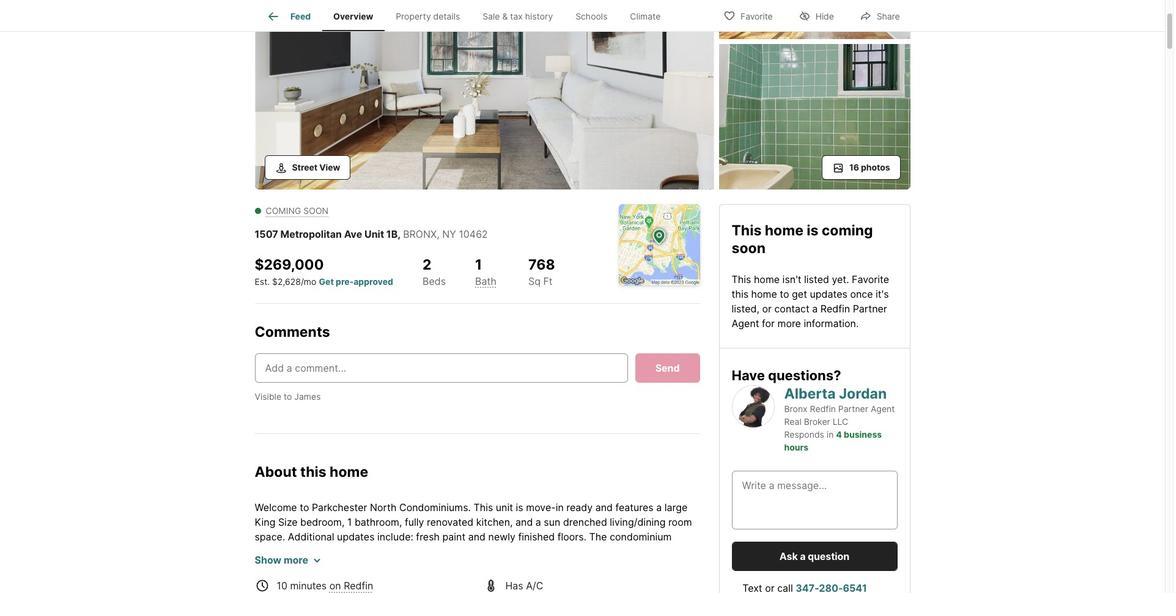 Task type: describe. For each thing, give the bounding box(es) containing it.
16 photos
[[849, 162, 890, 172]]

large
[[665, 502, 687, 514]]

cold
[[331, 590, 351, 593]]

send
[[655, 362, 680, 374]]

property details tab
[[385, 2, 471, 31]]

0 vertical spatial in
[[827, 429, 834, 440]]

public
[[390, 560, 418, 572]]

redfin for minutes
[[344, 580, 373, 592]]

areas
[[300, 560, 325, 572]]

included
[[461, 590, 501, 593]]

responds in
[[784, 429, 834, 440]]

1 horizontal spatial parkchester
[[625, 560, 680, 572]]

and down train
[[611, 575, 628, 587]]

to inside this home isn't listed yet. favorite this home to get updates once it's listed, or contact a redfin
[[780, 288, 789, 300]]

ask a question button
[[732, 542, 897, 571]]

soon
[[304, 205, 328, 216]]

to left 6
[[578, 560, 588, 572]]

a up just
[[498, 546, 503, 558]]

metropolitan
[[280, 228, 342, 240]]

information.
[[804, 317, 859, 329]]

unit
[[496, 502, 513, 514]]

ave
[[344, 228, 362, 240]]

transportation,
[[420, 560, 489, 572]]

james
[[294, 391, 321, 401]]

a left large
[[656, 502, 662, 514]]

water
[[354, 590, 380, 593]]

feed
[[290, 11, 311, 22]]

and down schools
[[383, 590, 400, 593]]

kitchen,
[[476, 516, 513, 528]]

ready
[[566, 502, 593, 514]]

broker
[[804, 417, 830, 427]]

a inside this home isn't listed yet. favorite this home to get updates once it's listed, or contact a redfin
[[812, 302, 818, 315]]

favorite inside favorite button
[[741, 11, 773, 21]]

4
[[836, 429, 842, 440]]

hours
[[784, 442, 808, 453]]

this up 6
[[583, 546, 603, 558]]

property
[[396, 11, 431, 22]]

climate tab
[[619, 2, 672, 31]]

tab list containing feed
[[255, 0, 682, 31]]

768 sq ft
[[528, 256, 555, 287]]

updates inside "welcome to parkchester north condominiums.  this unit is move-in ready and features a large king size bedroom, 1 bathroom, fully renovated kitchen, and a sun drenched living/dining room space. additional updates include: fresh paint and newly finished floors.  the condominium provides access to private non-assigned parking for a small yearly fee. this property is near shopping areas and all major public transportation, just a few minutes to 6 train parkchester station and q44 bus. close to schools schools, macy's, marshalls, starbucks and restaurants. heat, hot water, cold water and cooking gas included with monthly hoa fee."
[[337, 531, 375, 543]]

2
[[423, 256, 431, 273]]

assigned
[[401, 546, 442, 558]]

this home is coming soon
[[732, 222, 873, 257]]

overview tab
[[322, 2, 385, 31]]

train
[[599, 560, 622, 572]]

coming soon link
[[266, 205, 328, 216]]

1 inside 1 bath
[[475, 256, 482, 273]]

small
[[506, 546, 530, 558]]

newly
[[488, 531, 515, 543]]

to left private
[[332, 546, 342, 558]]

alberta jordan link
[[784, 385, 887, 402]]

bath link
[[475, 275, 496, 287]]

view
[[319, 162, 340, 172]]

heat,
[[255, 590, 279, 593]]

yearly
[[533, 546, 561, 558]]

sq
[[528, 275, 540, 287]]

0 horizontal spatial this
[[300, 463, 326, 480]]

jordan
[[839, 385, 887, 402]]

bronx redfin partner agentalberta jordan image
[[732, 385, 774, 428]]

partner agent for more information.
[[732, 302, 887, 329]]

home left isn't
[[754, 273, 780, 285]]

home inside this home is coming soon
[[765, 222, 803, 239]]

this inside this home isn't listed yet. favorite this home to get updates once it's listed, or contact a redfin
[[732, 288, 749, 300]]

water,
[[300, 590, 329, 593]]

bathroom,
[[355, 516, 402, 528]]

finished
[[518, 531, 555, 543]]

and up the parking
[[468, 531, 486, 543]]

macy's,
[[474, 575, 509, 587]]

all
[[348, 560, 358, 572]]

for inside partner agent for more information.
[[762, 317, 775, 329]]

this inside this home isn't listed yet. favorite this home to get updates once it's listed, or contact a redfin
[[732, 273, 751, 285]]

floors.
[[557, 531, 586, 543]]

fee.
[[590, 590, 609, 593]]

and up bus.
[[328, 560, 345, 572]]

1 bath
[[475, 256, 496, 287]]

$2,628
[[272, 276, 301, 287]]

has
[[505, 580, 523, 592]]

welcome to parkchester north condominiums.  this unit is move-in ready and features a large king size bedroom, 1 bathroom, fully renovated kitchen, and a sun drenched living/dining room space. additional updates include: fresh paint and newly finished floors.  the condominium provides access to private non-assigned parking for a small yearly fee. this property is near shopping areas and all major public transportation, just a few minutes to 6 train parkchester station and q44 bus. close to schools schools, macy's, marshalls, starbucks and restaurants. heat, hot water, cold water and cooking gas included with monthly hoa fee.
[[255, 502, 692, 593]]

street view
[[292, 162, 340, 172]]

living/dining
[[610, 516, 666, 528]]

the
[[589, 531, 607, 543]]

fully
[[405, 516, 424, 528]]

comments
[[255, 323, 330, 340]]

this up kitchen,
[[474, 502, 493, 514]]

provides
[[255, 546, 294, 558]]

schools
[[395, 575, 431, 587]]

feed link
[[266, 9, 311, 24]]

access
[[297, 546, 330, 558]]

schools,
[[433, 575, 472, 587]]

hot
[[282, 590, 297, 593]]

isn't
[[782, 273, 801, 285]]

tax
[[510, 11, 523, 22]]

visible to james
[[255, 391, 321, 401]]

gas
[[442, 590, 459, 593]]

agent inside partner agent for more information.
[[732, 317, 759, 329]]

ft
[[543, 275, 553, 287]]

2 , from the left
[[437, 228, 439, 240]]

hoa
[[566, 590, 587, 593]]

show more
[[255, 554, 308, 566]]

a/c
[[526, 580, 543, 592]]

0 horizontal spatial is
[[516, 502, 523, 514]]

it's
[[876, 288, 889, 300]]

restaurants.
[[631, 575, 686, 587]]

sale & tax history
[[483, 11, 553, 22]]

minutes inside "welcome to parkchester north condominiums.  this unit is move-in ready and features a large king size bedroom, 1 bathroom, fully renovated kitchen, and a sun drenched living/dining room space. additional updates include: fresh paint and newly finished floors.  the condominium provides access to private non-assigned parking for a small yearly fee. this property is near shopping areas and all major public transportation, just a few minutes to 6 train parkchester station and q44 bus. close to schools schools, macy's, marshalls, starbucks and restaurants. heat, hot water, cold water and cooking gas included with monthly hoa fee."
[[539, 560, 576, 572]]

redfin for jordan
[[810, 404, 836, 414]]

bath
[[475, 275, 496, 287]]

alberta
[[784, 385, 836, 402]]

near
[[659, 546, 679, 558]]

&
[[502, 11, 508, 22]]

map entry image
[[619, 204, 700, 286]]

this home isn't listed yet. favorite this home to get updates once it's listed, or contact a redfin
[[732, 273, 889, 315]]



Task type: vqa. For each thing, say whether or not it's contained in the screenshot.
SCORE,
no



Task type: locate. For each thing, give the bounding box(es) containing it.
1 horizontal spatial updates
[[810, 288, 847, 300]]

1 right bedroom,
[[347, 516, 352, 528]]

overview
[[333, 11, 373, 22]]

with
[[504, 590, 523, 593]]

1 horizontal spatial in
[[827, 429, 834, 440]]

1 up bath
[[475, 256, 482, 273]]

parkchester up restaurants.
[[625, 560, 680, 572]]

0 vertical spatial partner
[[853, 302, 887, 315]]

home up 'or'
[[751, 288, 777, 300]]

renovated
[[427, 516, 473, 528]]

1 vertical spatial is
[[516, 502, 523, 514]]

contact
[[774, 302, 810, 315]]

favorite up the once
[[852, 273, 889, 285]]

0 vertical spatial updates
[[810, 288, 847, 300]]

a right ask
[[800, 550, 806, 563]]

question
[[808, 550, 849, 563]]

0 horizontal spatial 1
[[347, 516, 352, 528]]

0 horizontal spatial in
[[556, 502, 564, 514]]

once
[[850, 288, 873, 300]]

0 horizontal spatial parkchester
[[312, 502, 367, 514]]

in left 4
[[827, 429, 834, 440]]

pre-
[[336, 276, 354, 287]]

0 horizontal spatial ,
[[398, 228, 401, 240]]

minutes down areas
[[290, 580, 327, 592]]

this right about
[[300, 463, 326, 480]]

parkchester up bedroom,
[[312, 502, 367, 514]]

major
[[361, 560, 387, 572]]

1 vertical spatial favorite
[[852, 273, 889, 285]]

history
[[525, 11, 553, 22]]

$269,000
[[255, 256, 324, 273]]

bronx
[[403, 228, 437, 240]]

0 horizontal spatial more
[[284, 554, 308, 566]]

street view button
[[264, 155, 351, 180]]

details
[[433, 11, 460, 22]]

beds
[[423, 275, 446, 287]]

more
[[777, 317, 801, 329], [284, 554, 308, 566]]

ask
[[780, 550, 798, 563]]

hide
[[815, 11, 834, 21]]

this inside this home is coming soon
[[732, 222, 762, 239]]

soon
[[732, 240, 766, 257]]

in inside "welcome to parkchester north condominiums.  this unit is move-in ready and features a large king size bedroom, 1 bathroom, fully renovated kitchen, and a sun drenched living/dining room space. additional updates include: fresh paint and newly finished floors.  the condominium provides access to private non-assigned parking for a small yearly fee. this property is near shopping areas and all major public transportation, just a few minutes to 6 train parkchester station and q44 bus. close to schools schools, macy's, marshalls, starbucks and restaurants. heat, hot water, cold water and cooking gas included with monthly hoa fee."
[[556, 502, 564, 514]]

home up bedroom,
[[330, 463, 368, 480]]

0 vertical spatial more
[[777, 317, 801, 329]]

is left coming
[[807, 222, 818, 239]]

1 vertical spatial minutes
[[290, 580, 327, 592]]

drenched
[[563, 516, 607, 528]]

1b
[[386, 228, 398, 240]]

0 horizontal spatial updates
[[337, 531, 375, 543]]

updates
[[810, 288, 847, 300], [337, 531, 375, 543]]

is
[[807, 222, 818, 239], [516, 502, 523, 514], [648, 546, 656, 558]]

marshalls,
[[512, 575, 559, 587]]

room
[[668, 516, 692, 528]]

0 vertical spatial parkchester
[[312, 502, 367, 514]]

tab list
[[255, 0, 682, 31]]

this
[[732, 222, 762, 239], [732, 273, 751, 285], [474, 502, 493, 514], [583, 546, 603, 558]]

home up the soon
[[765, 222, 803, 239]]

partner inside partner agent for more information.
[[853, 302, 887, 315]]

partner up llc at the bottom right of the page
[[838, 404, 868, 414]]

visible
[[255, 391, 281, 401]]

climate
[[630, 11, 661, 22]]

1 , from the left
[[398, 228, 401, 240]]

1 horizontal spatial ,
[[437, 228, 439, 240]]

non-
[[379, 546, 401, 558]]

1 horizontal spatial minutes
[[539, 560, 576, 572]]

updates down yet.
[[810, 288, 847, 300]]

1 vertical spatial agent
[[871, 404, 895, 414]]

share button
[[849, 3, 910, 28]]

a right just
[[511, 560, 517, 572]]

1 horizontal spatial 1
[[475, 256, 482, 273]]

1507 metropolitan ave unit 1b, bronx, ny 10462 image
[[255, 0, 714, 190], [719, 0, 910, 39], [719, 44, 910, 190]]

in up sun
[[556, 502, 564, 514]]

more inside partner agent for more information.
[[777, 317, 801, 329]]

redfin inside this home isn't listed yet. favorite this home to get updates once it's listed, or contact a redfin
[[821, 302, 850, 315]]

0 horizontal spatial minutes
[[290, 580, 327, 592]]

and
[[595, 502, 613, 514], [515, 516, 533, 528], [468, 531, 486, 543], [328, 560, 345, 572], [289, 575, 306, 587], [611, 575, 628, 587], [383, 590, 400, 593]]

shopping
[[255, 560, 297, 572]]

1 vertical spatial redfin
[[810, 404, 836, 414]]

approved
[[354, 276, 393, 287]]

favorite inside this home isn't listed yet. favorite this home to get updates once it's listed, or contact a redfin
[[852, 273, 889, 285]]

0 vertical spatial 1
[[475, 256, 482, 273]]

1 horizontal spatial favorite
[[852, 273, 889, 285]]

schools tab
[[564, 2, 619, 31]]

move-
[[526, 502, 556, 514]]

property details
[[396, 11, 460, 22]]

a left sun
[[536, 516, 541, 528]]

space.
[[255, 531, 285, 543]]

favorite
[[741, 11, 773, 21], [852, 273, 889, 285]]

1 horizontal spatial agent
[[871, 404, 895, 414]]

1507
[[255, 228, 278, 240]]

to left james
[[284, 391, 292, 401]]

2 beds
[[423, 256, 446, 287]]

2 vertical spatial is
[[648, 546, 656, 558]]

this up the listed,
[[732, 273, 751, 285]]

2 vertical spatial redfin
[[344, 580, 373, 592]]

for down 'or'
[[762, 317, 775, 329]]

favorite left hide button on the top of page
[[741, 11, 773, 21]]

agent down the listed,
[[732, 317, 759, 329]]

0 vertical spatial agent
[[732, 317, 759, 329]]

welcome
[[255, 502, 297, 514]]

0 vertical spatial redfin
[[821, 302, 850, 315]]

sun
[[544, 516, 560, 528]]

1 inside "welcome to parkchester north condominiums.  this unit is move-in ready and features a large king size bedroom, 1 bathroom, fully renovated kitchen, and a sun drenched living/dining room space. additional updates include: fresh paint and newly finished floors.  the condominium provides access to private non-assigned parking for a small yearly fee. this property is near shopping areas and all major public transportation, just a few minutes to 6 train parkchester station and q44 bus. close to schools schools, macy's, marshalls, starbucks and restaurants. heat, hot water, cold water and cooking gas included with monthly hoa fee."
[[347, 516, 352, 528]]

partner
[[853, 302, 887, 315], [838, 404, 868, 414]]

is right unit
[[516, 502, 523, 514]]

1 vertical spatial 1
[[347, 516, 352, 528]]

2 horizontal spatial is
[[807, 222, 818, 239]]

1 vertical spatial partner
[[838, 404, 868, 414]]

parking
[[445, 546, 480, 558]]

0 vertical spatial for
[[762, 317, 775, 329]]

bus.
[[332, 575, 351, 587]]

partner down the once
[[853, 302, 887, 315]]

1 vertical spatial updates
[[337, 531, 375, 543]]

get
[[319, 276, 334, 287]]

Write a message... text field
[[742, 478, 887, 522]]

for
[[762, 317, 775, 329], [482, 546, 495, 558]]

to up bedroom,
[[300, 502, 309, 514]]

, left bronx
[[398, 228, 401, 240]]

and up drenched
[[595, 502, 613, 514]]

6
[[590, 560, 597, 572]]

ny
[[442, 228, 456, 240]]

more inside dropdown button
[[284, 554, 308, 566]]

and up hot
[[289, 575, 306, 587]]

this up the listed,
[[732, 288, 749, 300]]

0 vertical spatial favorite
[[741, 11, 773, 21]]

0 horizontal spatial agent
[[732, 317, 759, 329]]

is left near
[[648, 546, 656, 558]]

1 horizontal spatial is
[[648, 546, 656, 558]]

is inside this home is coming soon
[[807, 222, 818, 239]]

1 horizontal spatial this
[[732, 288, 749, 300]]

1 vertical spatial for
[[482, 546, 495, 558]]

,
[[398, 228, 401, 240], [437, 228, 439, 240]]

additional
[[288, 531, 334, 543]]

north
[[370, 502, 397, 514]]

0 horizontal spatial for
[[482, 546, 495, 558]]

, left "ny"
[[437, 228, 439, 240]]

0 vertical spatial minutes
[[539, 560, 576, 572]]

on
[[329, 580, 341, 592]]

listed,
[[732, 302, 759, 315]]

1 vertical spatial this
[[300, 463, 326, 480]]

1 horizontal spatial more
[[777, 317, 801, 329]]

1 vertical spatial more
[[284, 554, 308, 566]]

have
[[732, 367, 765, 383]]

1 vertical spatial parkchester
[[625, 560, 680, 572]]

sale & tax history tab
[[471, 2, 564, 31]]

1 horizontal spatial for
[[762, 317, 775, 329]]

minutes down yearly
[[539, 560, 576, 572]]

0 vertical spatial this
[[732, 288, 749, 300]]

to left get
[[780, 288, 789, 300]]

a up 'information.'
[[812, 302, 818, 315]]

redfin inside the alberta jordan bronx redfin partner agent real broker llc
[[810, 404, 836, 414]]

property
[[606, 546, 646, 558]]

bedroom,
[[300, 516, 345, 528]]

condominium
[[610, 531, 672, 543]]

0 horizontal spatial favorite
[[741, 11, 773, 21]]

Add a comment... text field
[[265, 360, 617, 375]]

est.
[[255, 276, 270, 287]]

about this home
[[255, 463, 368, 480]]

agent down jordan
[[871, 404, 895, 414]]

coming
[[822, 222, 873, 239]]

hide button
[[788, 3, 844, 28]]

and up finished
[[515, 516, 533, 528]]

for up just
[[482, 546, 495, 558]]

for inside "welcome to parkchester north condominiums.  this unit is move-in ready and features a large king size bedroom, 1 bathroom, fully renovated kitchen, and a sun drenched living/dining room space. additional updates include: fresh paint and newly finished floors.  the condominium provides access to private non-assigned parking for a small yearly fee. this property is near shopping areas and all major public transportation, just a few minutes to 6 train parkchester station and q44 bus. close to schools schools, macy's, marshalls, starbucks and restaurants. heat, hot water, cold water and cooking gas included with monthly hoa fee."
[[482, 546, 495, 558]]

sale
[[483, 11, 500, 22]]

condominiums.
[[399, 502, 471, 514]]

this up the soon
[[732, 222, 762, 239]]

agent inside the alberta jordan bronx redfin partner agent real broker llc
[[871, 404, 895, 414]]

to down major
[[383, 575, 392, 587]]

alberta jordan bronx redfin partner agent real broker llc
[[784, 385, 895, 427]]

updates inside this home isn't listed yet. favorite this home to get updates once it's listed, or contact a redfin
[[810, 288, 847, 300]]

include:
[[377, 531, 413, 543]]

a inside button
[[800, 550, 806, 563]]

10
[[277, 580, 287, 592]]

has a/c
[[505, 580, 543, 592]]

size
[[278, 516, 298, 528]]

partner inside the alberta jordan bronx redfin partner agent real broker llc
[[838, 404, 868, 414]]

0 vertical spatial is
[[807, 222, 818, 239]]

cooking
[[403, 590, 439, 593]]

schools
[[575, 11, 608, 22]]

updates up private
[[337, 531, 375, 543]]

get
[[792, 288, 807, 300]]

fresh
[[416, 531, 440, 543]]

1 vertical spatial in
[[556, 502, 564, 514]]

on redfin link
[[329, 580, 373, 592]]

$269,000 est. $2,628 /mo get pre-approved
[[255, 256, 393, 287]]

monthly
[[526, 590, 563, 593]]



